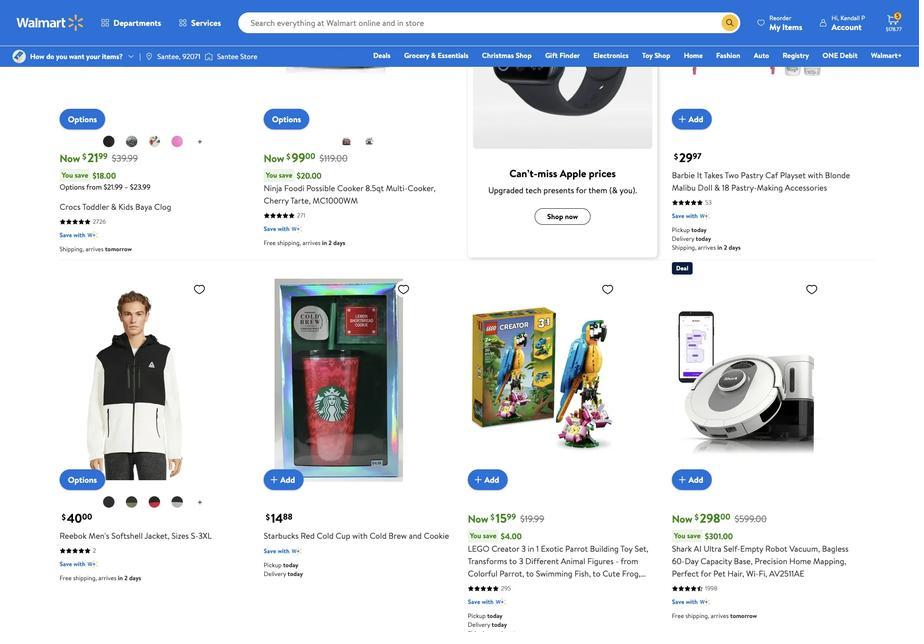 Task type: vqa. For each thing, say whether or not it's contained in the screenshot.
Reebok Men's Softshell Jacket, Sizes S-3XL image
yes



Task type: describe. For each thing, give the bounding box(es) containing it.
2 horizontal spatial walmart plus image
[[700, 211, 711, 221]]

1 vertical spatial 3
[[519, 556, 524, 567]]

1 horizontal spatial to
[[527, 568, 534, 580]]

cooker,
[[408, 183, 436, 194]]

walmart+ link
[[867, 50, 907, 61]]

from inside you save $4.00 lego creator 3 in 1 exotic parrot building toy set, transforms to 3 different animal figures - from colorful parrot, to swimming fish, to cute frog, creative toys for kids ages 7 and up, 31136
[[621, 556, 639, 567]]

p
[[862, 13, 866, 22]]

$ inside $ 14 88
[[266, 512, 270, 523]]

save with down starbucks on the bottom
[[264, 547, 290, 556]]

departments button
[[92, 10, 170, 35]]

lego
[[468, 543, 490, 555]]

sizes
[[172, 530, 189, 542]]

ninja foodi possible cooker 8.5qt multi-cooker, cherry tarte, mc1000wm image
[[264, 0, 414, 121]]

add to favorites list, shark ai ultra self-empty robot vacuum, bagless 60-day capacity base, precision home mapping, perfect for pet hair, wi-fi, av2511ae image
[[806, 283, 819, 296]]

tech
[[526, 185, 542, 196]]

with inside barbie it takes two pastry caf playset with blonde malibu doll & 18 pastry-making accessories
[[808, 170, 824, 181]]

building
[[590, 543, 619, 555]]

gift
[[546, 50, 558, 61]]

21
[[88, 149, 99, 166]]

0 horizontal spatial to
[[510, 556, 517, 567]]

toy shop link
[[638, 50, 676, 61]]

(&
[[610, 185, 618, 196]]

0 horizontal spatial tomorrow
[[105, 245, 132, 254]]

shop for toy shop
[[655, 50, 671, 61]]

with down starbucks on the bottom
[[278, 547, 290, 556]]

electric pink image
[[171, 135, 183, 148]]

men's
[[89, 530, 109, 542]]

$18.00
[[93, 170, 116, 181]]

99 for 15
[[507, 512, 516, 523]]

0 horizontal spatial kids
[[119, 201, 133, 213]]

miss
[[538, 167, 558, 181]]

cherry image
[[148, 135, 161, 148]]

in inside pickup today delivery today shipping, arrives in 2 days
[[718, 243, 723, 252]]

save with down malibu
[[672, 212, 698, 220]]

cute
[[603, 568, 621, 580]]

in inside you save $4.00 lego creator 3 in 1 exotic parrot building toy set, transforms to 3 different animal figures - from colorful parrot, to swimming fish, to cute frog, creative toys for kids ages 7 and up, 31136
[[528, 543, 535, 555]]

arrives down 2726
[[86, 245, 104, 254]]

sleet image
[[171, 496, 183, 509]]

walmart plus image down 1998
[[700, 597, 711, 608]]

doll
[[698, 182, 713, 193]]

 image for how do you want your items?
[[12, 50, 26, 63]]

vacuum,
[[790, 543, 821, 555]]

$ inside $ 29 97
[[675, 151, 679, 162]]

robot
[[766, 543, 788, 555]]

now $ 298 00 $599.00
[[672, 510, 767, 527]]

christmas shop
[[482, 50, 532, 61]]

deals
[[374, 50, 391, 61]]

registry link
[[779, 50, 814, 61]]

creative
[[468, 581, 499, 592]]

making
[[758, 182, 784, 193]]

black image
[[102, 135, 115, 148]]

starbucks red cold cup with cold brew and cookie image
[[264, 279, 414, 482]]

cup
[[336, 530, 351, 542]]

save with down creative
[[468, 598, 494, 607]]

295
[[501, 584, 512, 593]]

add for $599.00
[[689, 474, 704, 486]]

one debit
[[823, 50, 858, 61]]

 image for santee store
[[205, 51, 213, 62]]

gift finder link
[[541, 50, 585, 61]]

fashion
[[717, 50, 741, 61]]

from inside you save $18.00 options from $21.99 – $23.99
[[86, 182, 102, 192]]

1 vertical spatial delivery
[[264, 570, 286, 579]]

arrives down 1998
[[711, 612, 729, 621]]

save down the cherry
[[264, 225, 276, 233]]

+ for $39.99
[[197, 135, 203, 148]]

save down crocs
[[60, 231, 72, 240]]

deal
[[677, 264, 689, 273]]

with down reebok on the bottom left of page
[[74, 560, 85, 569]]

grocery & essentials
[[404, 50, 469, 61]]

tarte,
[[291, 195, 311, 206]]

save down starbucks on the bottom
[[264, 547, 276, 556]]

save down perfect
[[672, 598, 685, 607]]

multi-
[[386, 183, 408, 194]]

add button for $599.00
[[672, 470, 712, 491]]

with down the cherry
[[278, 225, 290, 233]]

$4.00
[[501, 531, 522, 542]]

00 for 298
[[721, 512, 731, 523]]

0 vertical spatial free shipping, arrives in 2 days
[[264, 239, 346, 247]]

0 horizontal spatial and
[[409, 530, 422, 542]]

reebok men's softshell jacket, sizes s-3xl image
[[60, 279, 210, 482]]

now for 298
[[672, 512, 693, 526]]

pastry
[[741, 170, 764, 181]]

save with up shipping, arrives tomorrow
[[60, 231, 85, 240]]

grocery & essentials link
[[400, 50, 474, 61]]

free for 298
[[672, 612, 685, 621]]

5
[[897, 12, 900, 20]]

arrives down men's
[[98, 574, 116, 583]]

creator
[[492, 543, 520, 555]]

base,
[[734, 556, 753, 567]]

walmart plus image down the red at the bottom left of the page
[[292, 547, 302, 557]]

bagless
[[823, 543, 849, 555]]

store
[[240, 51, 258, 62]]

search icon image
[[726, 19, 735, 27]]

save with down the cherry
[[264, 225, 290, 233]]

1 horizontal spatial 99
[[292, 149, 306, 166]]

set,
[[635, 543, 649, 555]]

save with down reebok on the bottom left of page
[[60, 560, 85, 569]]

5 $178.77
[[887, 12, 903, 33]]

1 cold from the left
[[317, 530, 334, 542]]

now for 21
[[60, 151, 80, 165]]

1998
[[706, 584, 718, 593]]

$ inside now $ 99 00 $119.00
[[287, 151, 291, 162]]

shipping, arrives tomorrow
[[60, 245, 132, 254]]

add to favorites list, lego creator 3 in 1 exotic parrot building toy set, transforms to 3 different animal figures - from colorful parrot, to swimming fish, to cute frog, creative toys for kids ages 7 and up, 31136 image
[[602, 283, 614, 296]]

bronze green image
[[125, 496, 138, 509]]

$599.00
[[735, 513, 767, 526]]

$ inside $ 40 00
[[62, 512, 66, 523]]

53
[[706, 198, 712, 207]]

hair,
[[728, 568, 745, 580]]

-
[[616, 556, 619, 567]]

departments
[[114, 17, 161, 29]]

save inside you save $18.00 options from $21.99 – $23.99
[[75, 170, 88, 180]]

account
[[832, 21, 862, 32]]

add to cart image for 15
[[472, 474, 485, 486]]

one
[[823, 50, 839, 61]]

0 horizontal spatial add to cart image
[[268, 474, 281, 486]]

add for 14
[[281, 474, 295, 486]]

60-
[[672, 556, 685, 567]]

do
[[46, 51, 54, 62]]

for inside can't-miss apple prices upgraded tech presents for them (& you).
[[576, 185, 587, 196]]

for inside you save $4.00 lego creator 3 in 1 exotic parrot building toy set, transforms to 3 different animal figures - from colorful parrot, to swimming fish, to cute frog, creative toys for kids ages 7 and up, 31136
[[518, 581, 529, 592]]

1 vertical spatial tomorrow
[[731, 612, 758, 621]]

–
[[124, 182, 128, 192]]

you
[[56, 51, 67, 62]]

7
[[567, 581, 571, 592]]

clog
[[154, 201, 171, 213]]

you).
[[620, 185, 637, 196]]

with up shipping, arrives tomorrow
[[74, 231, 85, 240]]

hi, kendall p account
[[832, 13, 866, 32]]

$ inside now $ 298 00 $599.00
[[695, 512, 699, 523]]

0 horizontal spatial shipping,
[[60, 245, 84, 254]]

upgraded
[[489, 185, 524, 196]]

save for 15
[[483, 531, 497, 541]]

deals link
[[369, 50, 396, 61]]

add up 97
[[689, 113, 704, 125]]

0 horizontal spatial &
[[111, 201, 117, 213]]

97
[[693, 151, 702, 162]]

31136
[[602, 581, 621, 592]]

add button for 14
[[264, 470, 304, 491]]

toy inside you save $4.00 lego creator 3 in 1 exotic parrot building toy set, transforms to 3 different animal figures - from colorful parrot, to swimming fish, to cute frog, creative toys for kids ages 7 and up, 31136
[[621, 543, 633, 555]]

av2511ae
[[770, 568, 805, 580]]

1 vertical spatial free
[[60, 574, 72, 583]]

animal
[[561, 556, 586, 567]]

your
[[86, 51, 100, 62]]

santee
[[217, 51, 239, 62]]

00 inside $ 40 00
[[82, 512, 92, 523]]

99 for 21
[[99, 151, 108, 162]]

foodi
[[284, 183, 305, 194]]

1 horizontal spatial days
[[334, 239, 346, 247]]

88
[[283, 512, 293, 523]]

can't-miss apple prices. upgraded tech presents for them (& you). shop now. image
[[468, 0, 658, 154]]

services
[[191, 17, 221, 29]]

$19.99
[[521, 513, 545, 526]]

0 horizontal spatial home
[[684, 50, 703, 61]]

2 cold from the left
[[370, 530, 387, 542]]

home link
[[680, 50, 708, 61]]

0 horizontal spatial walmart plus image
[[88, 230, 98, 241]]

and inside you save $4.00 lego creator 3 in 1 exotic parrot building toy set, transforms to 3 different animal figures - from colorful parrot, to swimming fish, to cute frog, creative toys for kids ages 7 and up, 31136
[[573, 581, 586, 592]]

add button up 97
[[672, 109, 712, 130]]

shipping, for 99
[[277, 239, 301, 247]]

malibu
[[672, 182, 696, 193]]

92071
[[183, 51, 201, 62]]

1 vertical spatial free shipping, arrives in 2 days
[[60, 574, 141, 583]]

cherry
[[264, 195, 289, 206]]

walmart image
[[17, 15, 84, 31]]

crocs toddler & kids baya clog image
[[60, 0, 210, 121]]

options link for 99
[[264, 109, 310, 130]]

them
[[589, 185, 608, 196]]

now $ 21 99 $39.99
[[60, 149, 138, 166]]

registry
[[783, 50, 810, 61]]

santee, 92071
[[158, 51, 201, 62]]

now $ 15 99 $19.99
[[468, 510, 545, 527]]

$ 40 00
[[62, 510, 92, 527]]

playset
[[781, 170, 806, 181]]

reorder
[[770, 13, 792, 22]]

s-
[[191, 530, 198, 542]]

save with down perfect
[[672, 598, 698, 607]]



Task type: locate. For each thing, give the bounding box(es) containing it.
0 horizontal spatial shop
[[516, 50, 532, 61]]

wi-
[[747, 568, 759, 580]]

1 horizontal spatial  image
[[145, 52, 153, 61]]

starbucks
[[264, 530, 299, 542]]

add to favorites list, reebok men's softshell jacket, sizes s-3xl image
[[193, 283, 206, 296]]

0 vertical spatial &
[[431, 50, 436, 61]]

now inside now $ 298 00 $599.00
[[672, 512, 693, 526]]

with down creative
[[482, 598, 494, 607]]

shop right christmas
[[516, 50, 532, 61]]

1 horizontal spatial for
[[576, 185, 587, 196]]

2 horizontal spatial days
[[729, 243, 741, 252]]

shipping, for 298
[[686, 612, 710, 621]]

2 horizontal spatial to
[[593, 568, 601, 580]]

1 vertical spatial home
[[790, 556, 812, 567]]

with up pickup today delivery today shipping, arrives in 2 days
[[686, 212, 698, 220]]

different
[[526, 556, 559, 567]]

3 left 1
[[522, 543, 526, 555]]

now for 15
[[468, 512, 489, 526]]

walmart plus image
[[700, 211, 711, 221], [292, 224, 302, 234], [88, 230, 98, 241]]

save
[[672, 212, 685, 220], [264, 225, 276, 233], [60, 231, 72, 240], [264, 547, 276, 556], [60, 560, 72, 569], [468, 598, 481, 607], [672, 598, 685, 607]]

save up foodi
[[279, 170, 293, 180]]

0 horizontal spatial  image
[[12, 50, 26, 63]]

now left 298
[[672, 512, 693, 526]]

up,
[[588, 581, 600, 592]]

free shipping, arrives in 2 days down 271
[[264, 239, 346, 247]]

$21.99
[[104, 182, 123, 192]]

neon red image
[[148, 496, 161, 509]]

2 horizontal spatial 00
[[721, 512, 731, 523]]

shark
[[672, 543, 692, 555]]

home left fashion
[[684, 50, 703, 61]]

add
[[689, 113, 704, 125], [281, 474, 295, 486], [485, 474, 500, 486], [689, 474, 704, 486]]

toys
[[500, 581, 516, 592]]

 image
[[12, 50, 26, 63], [205, 51, 213, 62], [145, 52, 153, 61]]

hi,
[[832, 13, 840, 22]]

you inside you save $301.00 shark ai ultra self-empty robot vacuum, bagless 60-day capacity base, precision home mapping, perfect for pet hair, wi-fi, av2511ae
[[675, 531, 686, 541]]

blonde
[[826, 170, 851, 181]]

options up crocs
[[60, 182, 85, 192]]

0 horizontal spatial toy
[[621, 543, 633, 555]]

pickup up deal
[[672, 226, 690, 234]]

0 horizontal spatial pickup
[[264, 561, 282, 570]]

save inside you save $301.00 shark ai ultra self-empty robot vacuum, bagless 60-day capacity base, precision home mapping, perfect for pet hair, wi-fi, av2511ae
[[688, 531, 701, 541]]

0 vertical spatial from
[[86, 182, 102, 192]]

walmart plus image
[[292, 547, 302, 557], [88, 559, 98, 570], [496, 597, 506, 608], [700, 597, 711, 608]]

cold right the red at the bottom left of the page
[[317, 530, 334, 542]]

99 up $20.00
[[292, 149, 306, 166]]

options for $119.00
[[272, 114, 301, 125]]

2 + from the top
[[197, 496, 203, 509]]

exotic
[[541, 543, 564, 555]]

1 horizontal spatial 00
[[306, 151, 316, 162]]

you up shark
[[675, 531, 686, 541]]

gift finder
[[546, 50, 580, 61]]

+ button for $39.99
[[189, 134, 211, 150]]

3 up parrot,
[[519, 556, 524, 567]]

walmart plus image down 271
[[292, 224, 302, 234]]

99 up '$4.00'
[[507, 512, 516, 523]]

add to cart image for 298
[[677, 474, 689, 486]]

& right grocery at the left top of the page
[[431, 50, 436, 61]]

271
[[297, 211, 306, 220]]

save with
[[672, 212, 698, 220], [264, 225, 290, 233], [60, 231, 85, 240], [264, 547, 290, 556], [60, 560, 85, 569], [468, 598, 494, 607], [672, 598, 698, 607]]

& inside barbie it takes two pastry caf playset with blonde malibu doll & 18 pastry-making accessories
[[715, 182, 721, 193]]

shop
[[516, 50, 532, 61], [655, 50, 671, 61]]

$ left 21
[[82, 151, 86, 162]]

1 horizontal spatial and
[[573, 581, 586, 592]]

cold
[[317, 530, 334, 542], [370, 530, 387, 542]]

and right brew
[[409, 530, 422, 542]]

1 add to cart image from the left
[[472, 474, 485, 486]]

pickup today delivery today down starbucks on the bottom
[[264, 561, 303, 579]]

save inside you save $4.00 lego creator 3 in 1 exotic parrot building toy set, transforms to 3 different animal figures - from colorful parrot, to swimming fish, to cute frog, creative toys for kids ages 7 and up, 31136
[[483, 531, 497, 541]]

shipping,
[[672, 243, 697, 252], [60, 245, 84, 254]]

delivery up deal
[[672, 234, 695, 243]]

add button up the 88
[[264, 470, 304, 491]]

delivery inside pickup today delivery today shipping, arrives in 2 days
[[672, 234, 695, 243]]

0 vertical spatial toy
[[643, 50, 653, 61]]

0 horizontal spatial add to cart image
[[472, 474, 485, 486]]

add up 15
[[485, 474, 500, 486]]

0 horizontal spatial shipping,
[[73, 574, 97, 583]]

now inside now $ 21 99 $39.99
[[60, 151, 80, 165]]

toy inside "toy shop" link
[[643, 50, 653, 61]]

services button
[[170, 10, 230, 35]]

1 + button from the top
[[189, 134, 211, 150]]

1 horizontal spatial shipping,
[[277, 239, 301, 247]]

$ left 29
[[675, 151, 679, 162]]

options link up now $ 99 00 $119.00
[[264, 109, 310, 130]]

$ left 14
[[266, 512, 270, 523]]

2 horizontal spatial shipping,
[[686, 612, 710, 621]]

add up 298
[[689, 474, 704, 486]]

free for 99
[[264, 239, 276, 247]]

1 horizontal spatial kids
[[531, 581, 545, 592]]

1 horizontal spatial free
[[264, 239, 276, 247]]

now left 21
[[60, 151, 80, 165]]

99 inside now $ 21 99 $39.99
[[99, 151, 108, 162]]

lego creator 3 in 1 exotic parrot building toy set, transforms to 3 different animal figures - from colorful parrot, to swimming fish, to cute frog, creative toys for kids ages 7 and up, 31136 image
[[468, 279, 619, 482]]

delivery
[[672, 234, 695, 243], [264, 570, 286, 579], [468, 621, 491, 629]]

1 horizontal spatial shop
[[655, 50, 671, 61]]

black/multi image
[[125, 135, 138, 148]]

accessories
[[786, 182, 828, 193]]

0 vertical spatial delivery
[[672, 234, 695, 243]]

save down 21
[[75, 170, 88, 180]]

jacket,
[[145, 530, 170, 542]]

parrot,
[[500, 568, 525, 580]]

2 horizontal spatial  image
[[205, 51, 213, 62]]

for right toys
[[518, 581, 529, 592]]

2 vertical spatial shipping,
[[686, 612, 710, 621]]

precision
[[755, 556, 788, 567]]

arrives inside pickup today delivery today shipping, arrives in 2 days
[[699, 243, 716, 252]]

pickup inside pickup today delivery today shipping, arrives in 2 days
[[672, 226, 690, 234]]

save
[[75, 170, 88, 180], [279, 170, 293, 180], [483, 531, 497, 541], [688, 531, 701, 541]]

free shipping, arrives in 2 days
[[264, 239, 346, 247], [60, 574, 141, 583]]

1 vertical spatial pickup today delivery today
[[468, 612, 507, 629]]

empty
[[741, 543, 764, 555]]

2 horizontal spatial delivery
[[672, 234, 695, 243]]

1 horizontal spatial add to cart image
[[677, 113, 689, 126]]

capacity
[[701, 556, 733, 567]]

1 horizontal spatial shipping,
[[672, 243, 697, 252]]

ages
[[547, 581, 565, 592]]

you inside you save $18.00 options from $21.99 – $23.99
[[62, 170, 73, 180]]

options up 21
[[68, 114, 97, 125]]

shipping, down 271
[[277, 239, 301, 247]]

shipping, inside pickup today delivery today shipping, arrives in 2 days
[[672, 243, 697, 252]]

save inside you save $20.00 ninja foodi possible cooker 8.5qt multi-cooker, cherry tarte, mc1000wm
[[279, 170, 293, 180]]

add to cart image
[[472, 474, 485, 486], [677, 474, 689, 486]]

0 horizontal spatial for
[[518, 581, 529, 592]]

options link up black/black icon
[[60, 470, 105, 491]]

1 horizontal spatial pickup
[[468, 612, 486, 621]]

14
[[271, 510, 283, 527]]

takes
[[705, 170, 724, 181]]

options link
[[60, 109, 105, 130], [264, 109, 310, 130], [60, 470, 105, 491]]

0 vertical spatial add to cart image
[[677, 113, 689, 126]]

add button for $19.99
[[468, 470, 508, 491]]

shop left the home link
[[655, 50, 671, 61]]

now inside now $ 99 00 $119.00
[[264, 151, 285, 165]]

toy right electronics
[[643, 50, 653, 61]]

0 horizontal spatial free
[[60, 574, 72, 583]]

+ button for 40
[[189, 495, 211, 511]]

kids left ages
[[531, 581, 545, 592]]

$ inside now $ 21 99 $39.99
[[82, 151, 86, 162]]

options link for 21
[[60, 109, 105, 130]]

walmart plus image down men's
[[88, 559, 98, 570]]

options link up black image
[[60, 109, 105, 130]]

free down the cherry
[[264, 239, 276, 247]]

baya
[[135, 201, 152, 213]]

$ up foodi
[[287, 151, 291, 162]]

to down different
[[527, 568, 534, 580]]

kids inside you save $4.00 lego creator 3 in 1 exotic parrot building toy set, transforms to 3 different animal figures - from colorful parrot, to swimming fish, to cute frog, creative toys for kids ages 7 and up, 31136
[[531, 581, 545, 592]]

you inside you save $20.00 ninja foodi possible cooker 8.5qt multi-cooker, cherry tarte, mc1000wm
[[266, 170, 277, 180]]

1 horizontal spatial tomorrow
[[731, 612, 758, 621]]

cherry tarte image
[[341, 135, 353, 148]]

delivery down starbucks on the bottom
[[264, 570, 286, 579]]

delivery down creative
[[468, 621, 491, 629]]

1 vertical spatial for
[[701, 568, 712, 580]]

now for 99
[[264, 151, 285, 165]]

now inside now $ 15 99 $19.99
[[468, 512, 489, 526]]

walmart plus image down "53"
[[700, 211, 711, 221]]

1
[[537, 543, 539, 555]]

now
[[60, 151, 80, 165], [264, 151, 285, 165], [468, 512, 489, 526], [672, 512, 693, 526]]

barbie it takes two pastry caf playset with blonde malibu doll & 18 pastry-making accessories image
[[672, 0, 823, 121]]

1 vertical spatial +
[[197, 496, 203, 509]]

0 vertical spatial and
[[409, 530, 422, 542]]

to up "up,"
[[593, 568, 601, 580]]

black/black image
[[102, 496, 115, 509]]

cookie
[[424, 530, 449, 542]]

you save $4.00 lego creator 3 in 1 exotic parrot building toy set, transforms to 3 different animal figures - from colorful parrot, to swimming fish, to cute frog, creative toys for kids ages 7 and up, 31136
[[468, 531, 649, 592]]

shipping, down reebok on the bottom left of page
[[73, 574, 97, 583]]

2 + button from the top
[[189, 495, 211, 511]]

1 vertical spatial pickup
[[264, 561, 282, 570]]

my
[[770, 21, 781, 32]]

kids left baya
[[119, 201, 133, 213]]

2 vertical spatial for
[[518, 581, 529, 592]]

0 horizontal spatial free shipping, arrives in 2 days
[[60, 574, 141, 583]]

options for $39.99
[[68, 114, 97, 125]]

0 vertical spatial pickup today delivery today
[[264, 561, 303, 579]]

99 inside now $ 15 99 $19.99
[[507, 512, 516, 523]]

with right cup
[[353, 530, 368, 542]]

arrives down "53"
[[699, 243, 716, 252]]

1 horizontal spatial add to cart image
[[677, 474, 689, 486]]

$ left 298
[[695, 512, 699, 523]]

save for 99
[[279, 170, 293, 180]]

0 horizontal spatial pickup today delivery today
[[264, 561, 303, 579]]

shipping, up deal
[[672, 243, 697, 252]]

free down perfect
[[672, 612, 685, 621]]

walmart plus image down the 295
[[496, 597, 506, 608]]

steam white image
[[363, 135, 376, 148]]

you for 99
[[266, 170, 277, 180]]

1 vertical spatial toy
[[621, 543, 633, 555]]

cooker
[[337, 183, 364, 194]]

2726
[[93, 217, 106, 226]]

 image right 92071
[[205, 51, 213, 62]]

items
[[783, 21, 803, 32]]

00 for 99
[[306, 151, 316, 162]]

1 horizontal spatial home
[[790, 556, 812, 567]]

0 vertical spatial for
[[576, 185, 587, 196]]

2
[[329, 239, 332, 247], [724, 243, 728, 252], [93, 547, 96, 555], [124, 574, 128, 583]]

1 vertical spatial shipping,
[[73, 574, 97, 583]]

save down reebok on the bottom left of page
[[60, 560, 72, 569]]

to up parrot,
[[510, 556, 517, 567]]

00 inside now $ 298 00 $599.00
[[721, 512, 731, 523]]

Search search field
[[238, 12, 741, 33]]

home
[[684, 50, 703, 61], [790, 556, 812, 567]]

 image for santee, 92071
[[145, 52, 153, 61]]

+ button right sleet image
[[189, 495, 211, 511]]

how do you want your items?
[[30, 51, 123, 62]]

options for 40
[[68, 474, 97, 486]]

0 vertical spatial pickup
[[672, 226, 690, 234]]

1 vertical spatial add to cart image
[[268, 474, 281, 486]]

0 vertical spatial tomorrow
[[105, 245, 132, 254]]

$ inside now $ 15 99 $19.99
[[491, 512, 495, 523]]

2 horizontal spatial pickup
[[672, 226, 690, 234]]

self-
[[724, 543, 741, 555]]

reebok men's softshell jacket, sizes s-3xl
[[60, 530, 212, 542]]

0 vertical spatial +
[[197, 135, 203, 148]]

cold left brew
[[370, 530, 387, 542]]

1 horizontal spatial &
[[431, 50, 436, 61]]

shipping, down 1998
[[686, 612, 710, 621]]

for left pet
[[701, 568, 712, 580]]

00 up men's
[[82, 512, 92, 523]]

pickup down creative
[[468, 612, 486, 621]]

kendall
[[841, 13, 861, 22]]

0 vertical spatial home
[[684, 50, 703, 61]]

fish,
[[575, 568, 591, 580]]

0 horizontal spatial cold
[[317, 530, 334, 542]]

00 inside now $ 99 00 $119.00
[[306, 151, 316, 162]]

fi,
[[759, 568, 768, 580]]

now left 15
[[468, 512, 489, 526]]

1 shop from the left
[[516, 50, 532, 61]]

+ right electric pink icon
[[197, 135, 203, 148]]

2 shop from the left
[[655, 50, 671, 61]]

add to favorites list, starbucks red cold cup with cold brew and cookie image
[[398, 283, 410, 296]]

0 vertical spatial kids
[[119, 201, 133, 213]]

toddler
[[82, 201, 109, 213]]

1 vertical spatial + button
[[189, 495, 211, 511]]

00 up $20.00
[[306, 151, 316, 162]]

$119.00
[[320, 152, 348, 165]]

Walmart Site-Wide search field
[[238, 12, 741, 33]]

1 vertical spatial &
[[715, 182, 721, 193]]

1 horizontal spatial walmart plus image
[[292, 224, 302, 234]]

save down creative
[[468, 598, 481, 607]]

1 horizontal spatial free shipping, arrives in 2 days
[[264, 239, 346, 247]]

can't-
[[510, 167, 538, 181]]

$178.77
[[887, 25, 903, 33]]

toy
[[643, 50, 653, 61], [621, 543, 633, 555]]

1 + from the top
[[197, 135, 203, 148]]

add for $19.99
[[485, 474, 500, 486]]

$ 14 88
[[266, 510, 293, 527]]

auto
[[754, 50, 770, 61]]

shark ai ultra self-empty robot vacuum, bagless 60-day capacity base, precision home mapping, perfect for pet hair, wi-fi, av2511ae image
[[672, 279, 823, 482]]

1 horizontal spatial cold
[[370, 530, 387, 542]]

2 horizontal spatial &
[[715, 182, 721, 193]]

2 vertical spatial pickup
[[468, 612, 486, 621]]

caf
[[766, 170, 779, 181]]

0 vertical spatial + button
[[189, 134, 211, 150]]

pickup down starbucks on the bottom
[[264, 561, 282, 570]]

grocery
[[404, 50, 430, 61]]

options inside you save $18.00 options from $21.99 – $23.99
[[60, 182, 85, 192]]

1 horizontal spatial toy
[[643, 50, 653, 61]]

0 vertical spatial free
[[264, 239, 276, 247]]

$ left 40
[[62, 512, 66, 523]]

for inside you save $301.00 shark ai ultra self-empty robot vacuum, bagless 60-day capacity base, precision home mapping, perfect for pet hair, wi-fi, av2511ae
[[701, 568, 712, 580]]

items?
[[102, 51, 123, 62]]

0 vertical spatial 3
[[522, 543, 526, 555]]

15
[[496, 510, 507, 527]]

+ right sleet image
[[197, 496, 203, 509]]

free shipping, arrives in 2 days down men's
[[60, 574, 141, 583]]

+ button right electric pink icon
[[189, 134, 211, 150]]

2 horizontal spatial free
[[672, 612, 685, 621]]

and
[[409, 530, 422, 542], [573, 581, 586, 592]]

transforms
[[468, 556, 508, 567]]

days inside pickup today delivery today shipping, arrives in 2 days
[[729, 243, 741, 252]]

1 vertical spatial from
[[621, 556, 639, 567]]

2 inside pickup today delivery today shipping, arrives in 2 days
[[724, 243, 728, 252]]

with up free shipping, arrives tomorrow
[[686, 598, 698, 607]]

2 vertical spatial &
[[111, 201, 117, 213]]

you for 298
[[675, 531, 686, 541]]

& right "toddler"
[[111, 201, 117, 213]]

you for 15
[[470, 531, 482, 541]]

2 vertical spatial delivery
[[468, 621, 491, 629]]

you inside you save $4.00 lego creator 3 in 1 exotic parrot building toy set, transforms to 3 different animal figures - from colorful parrot, to swimming fish, to cute frog, creative toys for kids ages 7 and up, 31136
[[470, 531, 482, 541]]

home inside you save $301.00 shark ai ultra self-empty robot vacuum, bagless 60-day capacity base, precision home mapping, perfect for pet hair, wi-fi, av2511ae
[[790, 556, 812, 567]]

shop for christmas shop
[[516, 50, 532, 61]]

now up ninja
[[264, 151, 285, 165]]

1 horizontal spatial delivery
[[468, 621, 491, 629]]

arrives down 271
[[303, 239, 321, 247]]

00
[[306, 151, 316, 162], [82, 512, 92, 523], [721, 512, 731, 523]]

1 horizontal spatial pickup today delivery today
[[468, 612, 507, 629]]

0 horizontal spatial delivery
[[264, 570, 286, 579]]

you up crocs
[[62, 170, 73, 180]]

add to cart image up 29
[[677, 113, 689, 126]]

add to cart image
[[677, 113, 689, 126], [268, 474, 281, 486]]

add button
[[672, 109, 712, 130], [264, 470, 304, 491], [468, 470, 508, 491], [672, 470, 712, 491]]

you save $301.00 shark ai ultra self-empty robot vacuum, bagless 60-day capacity base, precision home mapping, perfect for pet hair, wi-fi, av2511ae
[[672, 531, 849, 580]]

3
[[522, 543, 526, 555], [519, 556, 524, 567]]

toy left set,
[[621, 543, 633, 555]]

0 horizontal spatial 99
[[99, 151, 108, 162]]

you save $18.00 options from $21.99 – $23.99
[[60, 170, 151, 192]]

1 vertical spatial kids
[[531, 581, 545, 592]]

& left 18
[[715, 182, 721, 193]]

you
[[62, 170, 73, 180], [266, 170, 277, 180], [470, 531, 482, 541], [675, 531, 686, 541]]

2 horizontal spatial for
[[701, 568, 712, 580]]

$20.00
[[297, 170, 322, 181]]

2 add to cart image from the left
[[677, 474, 689, 486]]

0 horizontal spatial from
[[86, 182, 102, 192]]

perfect
[[672, 568, 699, 580]]

1 horizontal spatial from
[[621, 556, 639, 567]]

and right 7 on the right of page
[[573, 581, 586, 592]]

2 vertical spatial free
[[672, 612, 685, 621]]

298
[[700, 510, 721, 527]]

save down malibu
[[672, 212, 685, 220]]

0 horizontal spatial days
[[129, 574, 141, 583]]

+ for 40
[[197, 496, 203, 509]]

+ button
[[189, 134, 211, 150], [189, 495, 211, 511]]

starbucks red cold cup with cold brew and cookie
[[264, 530, 449, 542]]

tomorrow down 2726
[[105, 245, 132, 254]]

save for 298
[[688, 531, 701, 541]]

0 vertical spatial shipping,
[[277, 239, 301, 247]]

home down vacuum,
[[790, 556, 812, 567]]

1 vertical spatial and
[[573, 581, 586, 592]]

 image left how
[[12, 50, 26, 63]]

fashion link
[[712, 50, 746, 61]]

99 down black image
[[99, 151, 108, 162]]

add button up 298
[[672, 470, 712, 491]]



